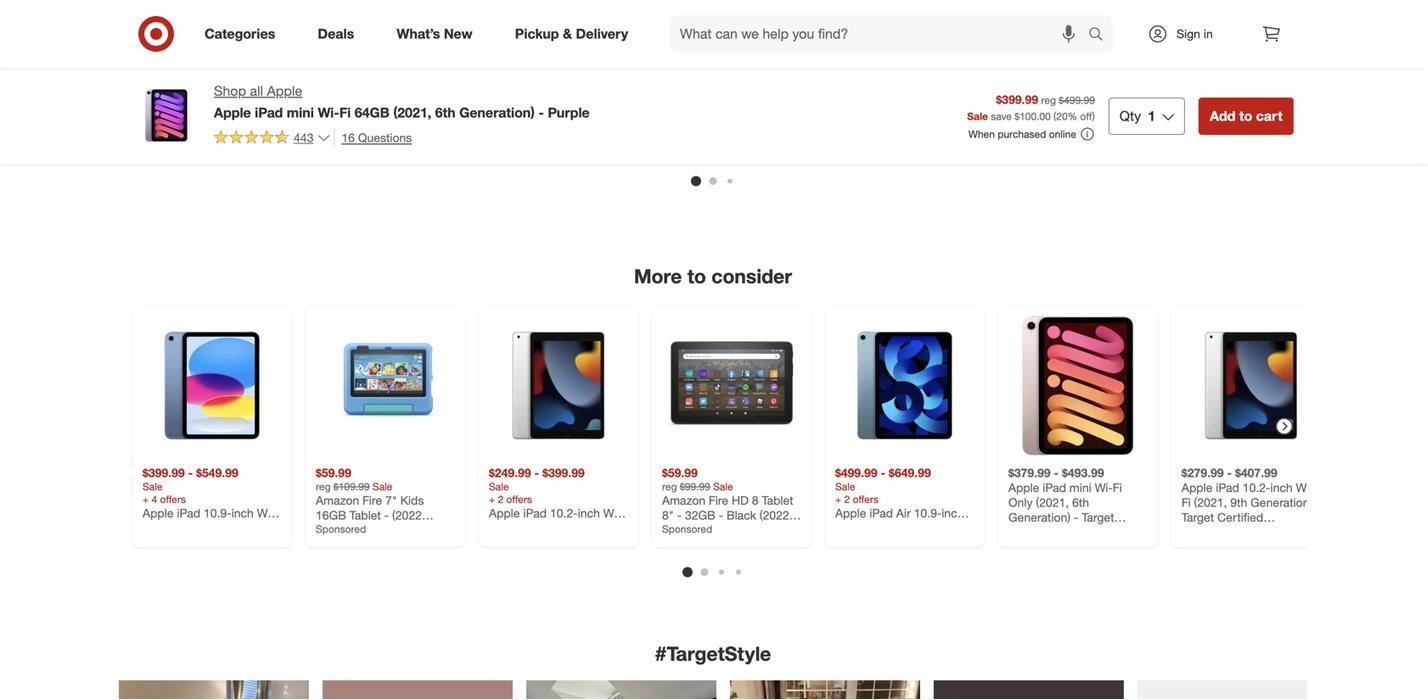 Task type: locate. For each thing, give the bounding box(es) containing it.
release) inside the "$59.99 reg $99.99 sale amazon fire hd 8 tablet 8" - 32gb - black (2022 release)"
[[662, 523, 708, 538]]

shop all apple apple ipad mini wi-fi 64gb (2021, 6th generation) - purple
[[214, 83, 590, 121]]

1 horizontal spatial (2021,
[[1036, 495, 1069, 510]]

amazon fire 7" kids 16gb tablet - (2022 release) image
[[316, 316, 455, 455]]

- inside $249.99 - $399.99 sale + 2 offers
[[534, 466, 539, 481]]

16gb
[[316, 508, 346, 523]]

in inside sign in "link"
[[1204, 26, 1213, 41]]

classic
[[224, 77, 262, 91]]

1 horizontal spatial on
[[728, 65, 740, 77]]

apple ipad air 10.9-inch wi-fi only (2022, 5th generation) image
[[835, 316, 975, 455]]

4
[[152, 493, 157, 506]]

2 refurbished from the left
[[1182, 525, 1246, 540]]

(2022 right 8
[[760, 508, 789, 523]]

release) down '$99.99'
[[662, 523, 708, 538]]

offers inside $399.99 - $549.99 sale + 4 offers
[[160, 493, 186, 506]]

add down $
[[1016, 126, 1036, 139]]

(2022
[[392, 508, 422, 523], [760, 508, 789, 523]]

+ down $249.99
[[489, 493, 495, 506]]

kids
[[400, 493, 424, 508]]

apple down shop
[[214, 104, 251, 121]]

2 sponsored from the left
[[662, 523, 712, 536]]

sale inside the "$59.99 reg $99.99 sale amazon fire hd 8 tablet 8" - 32gb - black (2022 release)"
[[713, 481, 733, 493]]

0 horizontal spatial ipad
[[255, 104, 283, 121]]

fire left 7"
[[363, 493, 382, 508]]

sale for $649.99
[[835, 481, 855, 493]]

add
[[1210, 108, 1236, 124], [150, 126, 170, 139], [323, 126, 343, 139], [1016, 126, 1036, 139], [1189, 126, 1209, 139]]

certified
[[1218, 510, 1264, 525], [1009, 525, 1055, 540]]

$399.99 up $
[[996, 92, 1038, 107]]

user image by @alexandhome image
[[119, 681, 309, 700]]

1 $59.99 from the left
[[316, 466, 351, 481]]

wi-
[[318, 104, 339, 121], [1095, 481, 1113, 495], [1296, 481, 1314, 495]]

add down the 'bath'
[[1210, 108, 1236, 124]]

1 target from the left
[[1082, 510, 1114, 525]]

fire left hd
[[709, 493, 729, 508]]

$399.99 inside $399.99 - $549.99 sale + 4 offers
[[143, 466, 185, 481]]

purchased
[[998, 128, 1046, 140]]

save 30% in cart on select holiday decor
[[316, 65, 425, 90]]

$59.99 up 16gb
[[316, 466, 351, 481]]

$1.49 ocean scented shaving foam - 10oz - smartly™
[[1009, 49, 1137, 94]]

$379.99 - $493.99 apple ipad mini wi-fi only (2021, 6th generation) - target certified refurbished
[[1009, 466, 1123, 540]]

1 horizontal spatial mini
[[1070, 481, 1092, 495]]

cart down ducky
[[1256, 108, 1283, 124]]

$59.99 inside the $59.99 reg $109.99 sale amazon fire 7" kids 16gb tablet - (2022 release)
[[316, 466, 351, 481]]

$109.99
[[334, 481, 370, 493]]

walkie
[[235, 91, 270, 106]]

$379.99
[[1009, 466, 1051, 481]]

1 release) from the left
[[316, 523, 362, 538]]

add to cart for jurassic world classic 30th anniversary walkie talkies
[[150, 126, 205, 139]]

0 horizontal spatial tablet
[[350, 508, 381, 523]]

1 horizontal spatial offers
[[506, 493, 532, 506]]

save for &
[[679, 65, 702, 77]]

ipad inside $379.99 - $493.99 apple ipad mini wi-fi only (2021, 6th generation) - target certified refurbished
[[1043, 481, 1066, 495]]

ipad down all
[[255, 104, 283, 121]]

talkies
[[143, 106, 178, 121]]

1 horizontal spatial fi
[[1113, 481, 1122, 495]]

add to cart button
[[1199, 98, 1294, 135], [143, 119, 213, 146], [316, 119, 386, 146], [1009, 119, 1079, 146], [1182, 119, 1252, 146]]

sale for $399.99
[[489, 481, 509, 493]]

more
[[634, 265, 682, 288]]

save
[[333, 65, 355, 77], [679, 65, 702, 77]]

refurbished down $493.99
[[1058, 525, 1123, 540]]

in right 30%
[[382, 65, 390, 77]]

32gb
[[685, 508, 716, 523]]

fi inside $379.99 - $493.99 apple ipad mini wi-fi only (2021, 6th generation) - target certified refurbished
[[1113, 481, 1122, 495]]

$59.99
[[316, 466, 351, 481], [662, 466, 698, 481]]

target left 9th
[[1182, 510, 1214, 525]]

in right sign
[[1204, 26, 1213, 41]]

add down safety
[[1189, 126, 1209, 139]]

amazon inside the "$59.99 reg $99.99 sale amazon fire hd 8 tablet 8" - 32gb - black (2022 release)"
[[662, 493, 706, 508]]

$499.99
[[1059, 94, 1095, 106], [835, 466, 878, 481]]

cart inside "save 30% in cart on select holiday decor"
[[393, 65, 411, 77]]

generation)
[[459, 104, 535, 121], [1251, 495, 1313, 510], [1009, 510, 1071, 525]]

1 horizontal spatial tablet
[[762, 493, 793, 508]]

refurbished for 9th
[[1182, 525, 1246, 540]]

reg left '$99.99'
[[662, 481, 677, 493]]

1 amazon from the left
[[316, 493, 359, 508]]

to for felt hot cocoa mug and marshmallow christmas figurine set - wondershop™ red/white image
[[346, 126, 355, 139]]

amazon inside the $59.99 reg $109.99 sale amazon fire 7" kids 16gb tablet - (2022 release)
[[316, 493, 359, 508]]

0 horizontal spatial generation)
[[459, 104, 535, 121]]

wi- for apple
[[318, 104, 339, 121]]

sale inside $249.99 - $399.99 sale + 2 offers
[[489, 481, 509, 493]]

ipad left 10.2-
[[1216, 481, 1240, 495]]

3 + from the left
[[835, 493, 842, 506]]

sale for $549.99
[[143, 481, 163, 493]]

haribo sweet and sour reindeer - 4oz image
[[662, 0, 801, 39]]

(2021, inside $379.99 - $493.99 apple ipad mini wi-fi only (2021, 6th generation) - target certified refurbished
[[1036, 495, 1069, 510]]

(2021, right only
[[1036, 495, 1069, 510]]

black right 32gb
[[727, 508, 756, 523]]

1 vertical spatial in
[[382, 65, 390, 77]]

& right candy
[[693, 77, 699, 90]]

hanukkah
[[489, 94, 542, 108]]

amazon left hd
[[662, 493, 706, 508]]

0 horizontal spatial release)
[[316, 523, 362, 538]]

1 horizontal spatial save
[[679, 65, 702, 77]]

0 vertical spatial 6th
[[435, 104, 456, 121]]

tablet left 7"
[[350, 508, 381, 523]]

amazon for tablet
[[316, 493, 359, 508]]

cart for felt hot cocoa mug and marshmallow christmas figurine set - wondershop™ red/white image
[[358, 126, 378, 139]]

reg for tablet
[[316, 481, 331, 493]]

scented
[[1047, 64, 1092, 79]]

apple inside $279.99 - $407.99 apple ipad 10.2-inch wi- fi (2021, 9th generation) - target certified refurbished
[[1182, 481, 1213, 495]]

443
[[294, 130, 314, 145]]

2 horizontal spatial +
[[835, 493, 842, 506]]

wi- right inch
[[1296, 481, 1314, 495]]

save down $1.29
[[679, 65, 702, 77]]

reg left the $109.99 in the left bottom of the page
[[316, 481, 331, 493]]

3 offers from the left
[[853, 493, 879, 506]]

apple inside $379.99 - $493.99 apple ipad mini wi-fi only (2021, 6th generation) - target certified refurbished
[[1009, 481, 1040, 495]]

$59.99 up '8"'
[[662, 466, 698, 481]]

add for ocean scented shaving foam - 10oz - smartly™
[[1016, 126, 1036, 139]]

2 inside $499.99 - $649.99 sale + 2 offers
[[844, 493, 850, 506]]

$399.99 for reg
[[996, 92, 1038, 107]]

1 horizontal spatial $499.99
[[1059, 94, 1095, 106]]

ipad inside $279.99 - $407.99 apple ipad 10.2-inch wi- fi (2021, 9th generation) - target certified refurbished
[[1216, 481, 1240, 495]]

(2021, for fi
[[1194, 495, 1227, 510]]

amazon left 7"
[[316, 493, 359, 508]]

(2022 inside the "$59.99 reg $99.99 sale amazon fire hd 8 tablet 8" - 32gb - black (2022 release)"
[[760, 508, 789, 523]]

to for ocean scented shaving foam - 10oz - smartly™ image
[[1038, 126, 1048, 139]]

- left $549.99
[[188, 466, 193, 481]]

wi- inside 'shop all apple apple ipad mini wi-fi 64gb (2021, 6th generation) - purple'
[[318, 104, 339, 121]]

add for jurassic world classic 30th anniversary walkie talkies
[[150, 126, 170, 139]]

2 (2022 from the left
[[760, 508, 789, 523]]

categories
[[205, 26, 275, 42]]

0 vertical spatial black
[[596, 94, 626, 108]]

ocean
[[1009, 64, 1044, 79]]

when purchased online
[[969, 128, 1076, 140]]

- left the $649.99
[[881, 466, 886, 481]]

target inside $379.99 - $493.99 apple ipad mini wi-fi only (2021, 6th generation) - target certified refurbished
[[1082, 510, 1114, 525]]

1 horizontal spatial target
[[1182, 510, 1214, 525]]

apple ipad mini wi-fi only (2021, 6th generation) - target certified refurbished image
[[1009, 316, 1148, 455]]

sale for $99.99
[[713, 481, 733, 493]]

2 offers from the left
[[506, 493, 532, 506]]

amazon
[[316, 493, 359, 508], [662, 493, 706, 508]]

wi- right "$379.99"
[[1095, 481, 1113, 495]]

1 horizontal spatial &
[[693, 77, 699, 90]]

refurbished inside $379.99 - $493.99 apple ipad mini wi-fi only (2021, 6th generation) - target certified refurbished
[[1058, 525, 1123, 540]]

1 horizontal spatial in
[[1204, 26, 1213, 41]]

- right the spritz™
[[539, 104, 544, 121]]

apple left $493.99
[[1009, 481, 1040, 495]]

fire inside the $59.99 reg $109.99 sale amazon fire 7" kids 16gb tablet - (2022 release)
[[363, 493, 382, 508]]

save left 30%
[[333, 65, 355, 77]]

save 30% in cart on select holiday decor link
[[316, 0, 455, 107]]

$499.99 left the $649.99
[[835, 466, 878, 481]]

- left kids
[[384, 508, 389, 523]]

- left the spritz™
[[489, 108, 494, 123]]

2 horizontal spatial (2021,
[[1194, 495, 1227, 510]]

$59.99 inside the "$59.99 reg $99.99 sale amazon fire hd 8 tablet 8" - 32gb - black (2022 release)"
[[662, 466, 698, 481]]

amazon for 8"
[[662, 493, 706, 508]]

2 fire from the left
[[709, 493, 729, 508]]

mini up the 443 at the left top of the page
[[287, 104, 314, 121]]

ipad for $407.99
[[1216, 481, 1240, 495]]

ipad right only
[[1043, 481, 1066, 495]]

+ inside $399.99 - $549.99 sale + 4 offers
[[143, 493, 149, 506]]

release)
[[316, 523, 362, 538], [662, 523, 708, 538]]

1 horizontal spatial amazon
[[662, 493, 706, 508]]

1 offers from the left
[[160, 493, 186, 506]]

in
[[1204, 26, 1213, 41], [382, 65, 390, 77]]

sponsored for tablet
[[316, 523, 366, 536]]

certified down only
[[1009, 525, 1055, 540]]

1 horizontal spatial $59.99
[[662, 466, 698, 481]]

2 + from the left
[[489, 493, 495, 506]]

sponsored down '$99.99'
[[662, 523, 712, 536]]

shop
[[214, 83, 246, 99]]

1 fire from the left
[[363, 493, 382, 508]]

release) inside the $59.99 reg $109.99 sale amazon fire 7" kids 16gb tablet - (2022 release)
[[316, 523, 362, 538]]

1
[[1148, 108, 1156, 124]]

all
[[250, 83, 263, 99]]

wi- inside $379.99 - $493.99 apple ipad mini wi-fi only (2021, 6th generation) - target certified refurbished
[[1095, 481, 1113, 495]]

0 horizontal spatial wi-
[[318, 104, 339, 121]]

amazon fire hd 8 tablet 8" - 32gb - black (2022 release) image
[[662, 316, 801, 455]]

(2021, for 64gb
[[393, 104, 431, 121]]

1 + from the left
[[143, 493, 149, 506]]

1 horizontal spatial reg
[[662, 481, 677, 493]]

(2021, inside $279.99 - $407.99 apple ipad 10.2-inch wi- fi (2021, 9th generation) - target certified refurbished
[[1194, 495, 1227, 510]]

sale inside $399.99 - $549.99 sale + 4 offers
[[143, 481, 163, 493]]

apple left 9th
[[1182, 481, 1213, 495]]

reg inside the "$59.99 reg $99.99 sale amazon fire hd 8 tablet 8" - 32gb - black (2022 release)"
[[662, 481, 677, 493]]

- right $249.99
[[534, 466, 539, 481]]

online
[[1049, 128, 1076, 140]]

refurbished for 6th
[[1058, 525, 1123, 540]]

reg inside $399.99 reg $499.99 sale save $ 100.00 ( 20 % off )
[[1041, 94, 1056, 106]]

tablet right 8
[[762, 493, 793, 508]]

mini inside $379.99 - $493.99 apple ipad mini wi-fi only (2021, 6th generation) - target certified refurbished
[[1070, 481, 1092, 495]]

offers for $399.99
[[160, 493, 186, 506]]

cart
[[393, 65, 411, 77], [1256, 108, 1283, 124], [185, 126, 205, 139], [358, 126, 378, 139], [1051, 126, 1071, 139], [1224, 126, 1244, 139]]

wi- inside $279.99 - $407.99 apple ipad 10.2-inch wi- fi (2021, 9th generation) - target certified refurbished
[[1296, 481, 1314, 495]]

(2021, down the 'decor'
[[393, 104, 431, 121]]

wi- for $493.99
[[1095, 481, 1113, 495]]

- left 10oz
[[1042, 79, 1046, 94]]

release) down the $109.99 in the left bottom of the page
[[316, 523, 362, 538]]

generation) for $279.99 - $407.99
[[1251, 495, 1313, 510]]

cart up 'shop all apple apple ipad mini wi-fi 64gb (2021, 6th generation) - purple'
[[393, 65, 411, 77]]

0 horizontal spatial save
[[333, 65, 355, 77]]

on right 20%
[[728, 65, 740, 77]]

0 horizontal spatial certified
[[1009, 525, 1055, 540]]

2 horizontal spatial offers
[[853, 493, 879, 506]]

1 vertical spatial &
[[693, 77, 699, 90]]

0 horizontal spatial $399.99
[[143, 466, 185, 481]]

0 horizontal spatial offers
[[160, 493, 186, 506]]

certified inside $379.99 - $493.99 apple ipad mini wi-fi only (2021, 6th generation) - target certified refurbished
[[1009, 525, 1055, 540]]

generation) down $407.99
[[1251, 495, 1313, 510]]

0 horizontal spatial amazon
[[316, 493, 359, 508]]

0 vertical spatial mini
[[287, 104, 314, 121]]

$399.99 up 4
[[143, 466, 185, 481]]

0 horizontal spatial target
[[1082, 510, 1114, 525]]

1 vertical spatial 6th
[[1072, 495, 1089, 510]]

$399.99 inside $399.99 reg $499.99 sale save $ 100.00 ( 20 % off )
[[996, 92, 1038, 107]]

0 horizontal spatial black
[[596, 94, 626, 108]]

0 horizontal spatial refurbished
[[1058, 525, 1123, 540]]

(2021, inside 'shop all apple apple ipad mini wi-fi 64gb (2021, 6th generation) - purple'
[[393, 104, 431, 121]]

- inside the $59.99 reg $109.99 sale amazon fire 7" kids 16gb tablet - (2022 release)
[[384, 508, 389, 523]]

(2021, for only
[[1036, 495, 1069, 510]]

certified down 10.2-
[[1218, 510, 1264, 525]]

tablet
[[762, 493, 793, 508], [350, 508, 381, 523]]

6th inside 'shop all apple apple ipad mini wi-fi 64gb (2021, 6th generation) - purple'
[[435, 104, 456, 121]]

certified inside $279.99 - $407.99 apple ipad 10.2-inch wi- fi (2021, 9th generation) - target certified refurbished
[[1218, 510, 1264, 525]]

2 horizontal spatial fi
[[1182, 495, 1191, 510]]

apple
[[267, 83, 302, 99], [214, 104, 251, 121], [1009, 481, 1040, 495], [1182, 481, 1213, 495]]

fi up the 16
[[339, 104, 351, 121]]

image of apple ipad mini wi-fi 64gb (2021, 6th generation) - purple image
[[132, 82, 200, 149]]

(2021,
[[393, 104, 431, 121], [1036, 495, 1069, 510], [1194, 495, 1227, 510]]

1 horizontal spatial fire
[[709, 493, 729, 508]]

offers inside $249.99 - $399.99 sale + 2 offers
[[506, 493, 532, 506]]

100.00
[[1020, 110, 1051, 122]]

0 horizontal spatial on
[[413, 65, 425, 77]]

refurbished inside $279.99 - $407.99 apple ipad 10.2-inch wi- fi (2021, 9th generation) - target certified refurbished
[[1182, 525, 1246, 540]]

2 save from the left
[[679, 65, 702, 77]]

1 horizontal spatial release)
[[662, 523, 708, 538]]

2 release) from the left
[[662, 523, 708, 538]]

wi- down select
[[318, 104, 339, 121]]

purple
[[548, 104, 590, 121]]

generation) inside 'shop all apple apple ipad mini wi-fi 64gb (2021, 6th generation) - purple'
[[459, 104, 535, 121]]

$499.99 up %
[[1059, 94, 1095, 106]]

2 inside $249.99 - $399.99 sale + 2 offers
[[498, 493, 504, 506]]

1 sponsored from the left
[[316, 523, 366, 536]]

+ inside $249.99 - $399.99 sale + 2 offers
[[489, 493, 495, 506]]

mini right "$379.99"
[[1070, 481, 1092, 495]]

black right purple
[[596, 94, 626, 108]]

- right 10oz
[[1078, 79, 1083, 94]]

inch
[[1271, 481, 1293, 495]]

sale inside the $59.99 reg $109.99 sale amazon fire 7" kids 16gb tablet - (2022 release)
[[373, 481, 392, 493]]

2 horizontal spatial $399.99
[[996, 92, 1038, 107]]

1 horizontal spatial refurbished
[[1182, 525, 1246, 540]]

2 $59.99 from the left
[[662, 466, 698, 481]]

apple for $279.99
[[1182, 481, 1213, 495]]

cart down 64gb
[[358, 126, 378, 139]]

& right pickup
[[563, 26, 572, 42]]

1 horizontal spatial certified
[[1218, 510, 1264, 525]]

1 horizontal spatial black
[[727, 508, 756, 523]]

2 horizontal spatial generation)
[[1251, 495, 1313, 510]]

search button
[[1081, 15, 1122, 56]]

1 on from the left
[[413, 65, 425, 77]]

1 (2022 from the left
[[392, 508, 422, 523]]

target inside $279.99 - $407.99 apple ipad 10.2-inch wi- fi (2021, 9th generation) - target certified refurbished
[[1182, 510, 1214, 525]]

+ inside $499.99 - $649.99 sale + 2 offers
[[835, 493, 842, 506]]

pickup & delivery
[[515, 26, 628, 42]]

generation) down "$379.99"
[[1009, 510, 1071, 525]]

$59.99 for amazon fire hd 8 tablet 8" - 32gb - black (2022 release)
[[662, 466, 698, 481]]

2 horizontal spatial ipad
[[1216, 481, 1240, 495]]

cart down the anniversary in the top left of the page
[[185, 126, 205, 139]]

0 horizontal spatial $499.99
[[835, 466, 878, 481]]

2 for $499.99 - $649.99
[[844, 493, 850, 506]]

sale inside $399.99 reg $499.99 sale save $ 100.00 ( 20 % off )
[[967, 110, 988, 122]]

1 vertical spatial mini
[[1070, 481, 1092, 495]]

0 horizontal spatial sponsored
[[316, 523, 366, 536]]

1 horizontal spatial (2022
[[760, 508, 789, 523]]

$19.99
[[835, 49, 871, 64]]

6th
[[435, 104, 456, 121], [1072, 495, 1089, 510]]

0 horizontal spatial reg
[[316, 481, 331, 493]]

$26.99
[[143, 49, 178, 64]]

jurassic
[[143, 77, 186, 91]]

fi inside 'shop all apple apple ipad mini wi-fi 64gb (2021, 6th generation) - purple'
[[339, 104, 351, 121]]

add to cart for ocean scented shaving foam - 10oz - smartly™
[[1016, 126, 1071, 139]]

2 amazon from the left
[[662, 493, 706, 508]]

generation) for apple ipad mini wi-fi 64gb (2021, 6th generation) - purple
[[459, 104, 535, 121]]

refurbished down 9th
[[1182, 525, 1246, 540]]

$493.99
[[1062, 466, 1104, 481]]

6th left the spritz™
[[435, 104, 456, 121]]

1 vertical spatial $499.99
[[835, 466, 878, 481]]

certified for 6th
[[1009, 525, 1055, 540]]

0 horizontal spatial mini
[[287, 104, 314, 121]]

1 refurbished from the left
[[1058, 525, 1123, 540]]

offers
[[160, 493, 186, 506], [506, 493, 532, 506], [853, 493, 879, 506]]

target down $493.99
[[1082, 510, 1114, 525]]

search
[[1081, 27, 1122, 44]]

20%
[[704, 65, 725, 77]]

0 vertical spatial $499.99
[[1059, 94, 1095, 106]]

add down 'talkies'
[[150, 126, 170, 139]]

generation) down taper
[[459, 104, 535, 121]]

cart down 20
[[1051, 126, 1071, 139]]

1 horizontal spatial sponsored
[[662, 523, 712, 536]]

1 horizontal spatial wi-
[[1095, 481, 1113, 495]]

0 vertical spatial &
[[563, 26, 572, 42]]

#targetstyle
[[655, 642, 771, 666]]

& inside save 20% on seasonal candy & snacks
[[693, 77, 699, 90]]

generation) inside $379.99 - $493.99 apple ipad mini wi-fi only (2021, 6th generation) - target certified refurbished
[[1009, 510, 1071, 525]]

0 horizontal spatial 6th
[[435, 104, 456, 121]]

$399.99
[[996, 92, 1038, 107], [143, 466, 185, 481], [543, 466, 585, 481]]

10.2-
[[1243, 481, 1271, 495]]

0 horizontal spatial (2021,
[[393, 104, 431, 121]]

1 horizontal spatial 2
[[844, 493, 850, 506]]

sale inside $499.99 - $649.99 sale + 2 offers
[[835, 481, 855, 493]]

0 horizontal spatial fire
[[363, 493, 382, 508]]

offers inside $499.99 - $649.99 sale + 2 offers
[[853, 493, 879, 506]]

mini inside 'shop all apple apple ipad mini wi-fi 64gb (2021, 6th generation) - purple'
[[287, 104, 314, 121]]

1 horizontal spatial $399.99
[[543, 466, 585, 481]]

reg
[[1041, 94, 1056, 106], [316, 481, 331, 493], [662, 481, 677, 493]]

1 horizontal spatial generation)
[[1009, 510, 1071, 525]]

fi right $493.99
[[1113, 481, 1122, 495]]

0 horizontal spatial fi
[[339, 104, 351, 121]]

1 horizontal spatial 6th
[[1072, 495, 1089, 510]]

0 horizontal spatial (2022
[[392, 508, 422, 523]]

holiday
[[346, 77, 379, 90]]

0 horizontal spatial in
[[382, 65, 390, 77]]

cart for ocean scented shaving foam - 10oz - smartly™ image
[[1051, 126, 1071, 139]]

0 horizontal spatial +
[[143, 493, 149, 506]]

fi down $279.99
[[1182, 495, 1191, 510]]

to for jurassic world classic 30th anniversary walkie talkies image
[[172, 126, 182, 139]]

2 horizontal spatial wi-
[[1296, 481, 1314, 495]]

to
[[1240, 108, 1253, 124], [172, 126, 182, 139], [346, 126, 355, 139], [1038, 126, 1048, 139], [1212, 126, 1221, 139], [687, 265, 706, 288]]

ipad inside 'shop all apple apple ipad mini wi-fi 64gb (2021, 6th generation) - purple'
[[255, 104, 283, 121]]

cart down the 'bath'
[[1224, 126, 1244, 139]]

1 vertical spatial black
[[727, 508, 756, 523]]

2 2 from the left
[[844, 493, 850, 506]]

0 horizontal spatial $59.99
[[316, 466, 351, 481]]

candy
[[662, 77, 690, 90]]

(2021, left 9th
[[1194, 495, 1227, 510]]

(2022 inside the $59.99 reg $109.99 sale amazon fire 7" kids 16gb tablet - (2022 release)
[[392, 508, 422, 523]]

6th inside $379.99 - $493.99 apple ipad mini wi-fi only (2021, 6th generation) - target certified refurbished
[[1072, 495, 1089, 510]]

2 target from the left
[[1182, 510, 1214, 525]]

save inside save 20% on seasonal candy & snacks
[[679, 65, 702, 77]]

+ left 4
[[143, 493, 149, 506]]

2 horizontal spatial reg
[[1041, 94, 1056, 106]]

$279.99
[[1182, 466, 1224, 481]]

1 save from the left
[[333, 65, 355, 77]]

fire inside the "$59.99 reg $99.99 sale amazon fire hd 8 tablet 8" - 32gb - black (2022 release)"
[[709, 493, 729, 508]]

30%
[[358, 65, 379, 77]]

- right 32gb
[[719, 508, 723, 523]]

ocean scented shaving foam - 10oz - smartly™ image
[[1009, 0, 1148, 39]]

mini for apple
[[287, 104, 314, 121]]

$399.99 right $249.99
[[543, 466, 585, 481]]

munchkin white hot safety bath ducky image
[[1182, 0, 1321, 39]]

reg inside the $59.99 reg $109.99 sale amazon fire 7" kids 16gb tablet - (2022 release)
[[316, 481, 331, 493]]

0 horizontal spatial 2
[[498, 493, 504, 506]]

sign
[[1177, 26, 1201, 41]]

generation) inside $279.99 - $407.99 apple ipad 10.2-inch wi- fi (2021, 9th generation) - target certified refurbished
[[1251, 495, 1313, 510]]

(2022 right 16gb
[[392, 508, 422, 523]]

select
[[316, 77, 343, 90]]

)
[[1092, 110, 1095, 122]]

off
[[1080, 110, 1092, 122]]

apple for shop
[[214, 104, 251, 121]]

reg up (
[[1041, 94, 1056, 106]]

on right the 'decor'
[[413, 65, 425, 77]]

1 horizontal spatial +
[[489, 493, 495, 506]]

1 2 from the left
[[498, 493, 504, 506]]

+ right 8
[[835, 493, 842, 506]]

shaving
[[1095, 64, 1137, 79]]

sponsored for 8"
[[662, 523, 712, 536]]

- right '8"'
[[677, 508, 682, 523]]

1 horizontal spatial ipad
[[1043, 481, 1066, 495]]

8"
[[662, 508, 674, 523]]

on inside "save 30% in cart on select holiday decor"
[[413, 65, 425, 77]]

6th down $493.99
[[1072, 495, 1089, 510]]

save inside "save 30% in cart on select holiday decor"
[[333, 65, 355, 77]]

2 on from the left
[[728, 65, 740, 77]]

sponsored down the $109.99 in the left bottom of the page
[[316, 523, 366, 536]]

0 vertical spatial in
[[1204, 26, 1213, 41]]



Task type: vqa. For each thing, say whether or not it's contained in the screenshot.
Tablet Amazon
yes



Task type: describe. For each thing, give the bounding box(es) containing it.
$499.99 inside $499.99 - $649.99 sale + 2 offers
[[835, 466, 878, 481]]

felt hot cocoa mug and marshmallow christmas figurine set - wondershop™ red/white image
[[316, 0, 455, 39]]

$59.99 reg $109.99 sale amazon fire 7" kids 16gb tablet - (2022 release)
[[316, 466, 424, 538]]

$649.99
[[889, 466, 931, 481]]

apple for $379.99
[[1009, 481, 1040, 495]]

What can we help you find? suggestions appear below search field
[[670, 15, 1093, 53]]

+ for $249.99
[[489, 493, 495, 506]]

$1.29
[[662, 49, 691, 64]]

generation) for $379.99 - $493.99
[[1009, 510, 1071, 525]]

9th
[[1231, 495, 1247, 510]]

fi for $493.99
[[1113, 481, 1122, 495]]

sign in link
[[1133, 15, 1240, 53]]

certified for 9th
[[1218, 510, 1264, 525]]

reg for %
[[1041, 94, 1056, 106]]

deals
[[318, 26, 354, 42]]

mini for $493.99
[[1070, 481, 1092, 495]]

443 link
[[214, 128, 331, 149]]

add to cart button for ocean scented shaving foam - 10oz - smartly™
[[1009, 119, 1079, 146]]

new
[[444, 26, 473, 42]]

16 questions
[[342, 130, 412, 145]]

nerf elite 2.0 eaglepoint rd 8 blaster image
[[835, 0, 975, 39]]

- inside $399.99 - $549.99 sale + 4 offers
[[188, 466, 193, 481]]

ipad for $493.99
[[1043, 481, 1066, 495]]

- inside $499.99 - $649.99 sale + 2 offers
[[881, 466, 886, 481]]

fire for 7"
[[363, 493, 382, 508]]

what's new link
[[382, 15, 494, 53]]

$399.99 for -
[[143, 466, 185, 481]]

(
[[1054, 110, 1057, 122]]

hd
[[732, 493, 749, 508]]

$399.99 reg $499.99 sale save $ 100.00 ( 20 % off )
[[967, 92, 1095, 122]]

pickup & delivery link
[[501, 15, 650, 53]]

categories link
[[190, 15, 296, 53]]

offers for $499.99
[[853, 493, 879, 506]]

tablet inside the "$59.99 reg $99.99 sale amazon fire hd 8 tablet 8" - 32gb - black (2022 release)"
[[762, 493, 793, 508]]

$549.99
[[196, 466, 238, 481]]

7"
[[385, 493, 397, 508]]

30th
[[143, 91, 166, 106]]

6th for 64gb
[[435, 104, 456, 121]]

fi inside $279.99 - $407.99 apple ipad 10.2-inch wi- fi (2021, 9th generation) - target certified refurbished
[[1182, 495, 1191, 510]]

20
[[1057, 110, 1068, 122]]

save
[[991, 110, 1012, 122]]

on inside save 20% on seasonal candy & snacks
[[728, 65, 740, 77]]

alloy
[[578, 79, 604, 94]]

deals link
[[303, 15, 375, 53]]

$399.99 - $549.99 sale + 4 offers
[[143, 466, 238, 506]]

anniversary
[[170, 91, 232, 106]]

taper
[[489, 79, 518, 94]]

user image by @downsouthstreet image
[[526, 681, 717, 700]]

jurassic world classic 30th anniversary walkie talkies
[[143, 77, 270, 121]]

safety
[[1182, 91, 1216, 106]]

white
[[1237, 77, 1267, 91]]

6th for only
[[1072, 495, 1089, 510]]

- right $279.99
[[1227, 466, 1232, 481]]

$1.49
[[1009, 49, 1038, 64]]

apple ipad 10.2-inch wi-fi (2021, 9th generation) - target certified refurbished image
[[1182, 316, 1321, 455]]

$499.99 - $649.99 sale + 2 offers
[[835, 466, 931, 506]]

what's new
[[397, 26, 473, 42]]

world
[[190, 77, 221, 91]]

$399.99 inside $249.99 - $399.99 sale + 2 offers
[[543, 466, 585, 481]]

+ for $499.99
[[835, 493, 842, 506]]

cart for munchkin white hot safety bath ducky image
[[1224, 126, 1244, 139]]

foam
[[1009, 79, 1038, 94]]

$249.99
[[489, 466, 531, 481]]

%
[[1068, 110, 1078, 122]]

munchkin white hot safety bath ducky
[[1182, 77, 1290, 106]]

munchkin
[[1182, 77, 1233, 91]]

questions
[[358, 130, 412, 145]]

2 for $249.99 - $399.99
[[498, 493, 504, 506]]

1 vertical spatial menorah
[[546, 94, 593, 108]]

5.88"x7.75" menorah taper aluminum alloy hanukkah menorah black - spritz™
[[489, 64, 626, 123]]

jurassic world classic 30th anniversary walkie talkies image
[[143, 0, 282, 39]]

- right inch
[[1316, 495, 1321, 510]]

$59.99 for amazon fire 7" kids 16gb tablet - (2022 release)
[[316, 466, 351, 481]]

save 20% on seasonal candy & snacks
[[662, 65, 785, 90]]

- right "$379.99"
[[1054, 466, 1059, 481]]

0 vertical spatial menorah
[[555, 64, 602, 79]]

sign in
[[1177, 26, 1213, 41]]

$499.99 inside $399.99 reg $499.99 sale save $ 100.00 ( 20 % off )
[[1059, 94, 1095, 106]]

$
[[1015, 110, 1020, 122]]

5.88"x7.75" menorah taper aluminum alloy hanukkah menorah black - spritz™ link
[[489, 0, 628, 123]]

aluminum
[[522, 79, 575, 94]]

in inside "save 30% in cart on select holiday decor"
[[382, 65, 390, 77]]

save for select
[[333, 65, 355, 77]]

bath
[[1219, 91, 1244, 106]]

munchkin white hot safety bath ducky link
[[1182, 0, 1321, 106]]

add right the 443 at the left top of the page
[[323, 126, 343, 139]]

add to cart for munchkin white hot safety bath ducky
[[1189, 126, 1244, 139]]

pickup
[[515, 26, 559, 42]]

black inside the "$59.99 reg $99.99 sale amazon fire hd 8 tablet 8" - 32gb - black (2022 release)"
[[727, 508, 756, 523]]

$99.99
[[680, 481, 710, 493]]

offers for $249.99
[[506, 493, 532, 506]]

16 questions link
[[334, 128, 412, 147]]

ipad for apple
[[255, 104, 283, 121]]

more to consider
[[634, 265, 792, 288]]

user image by @the.king_winston image
[[730, 681, 920, 700]]

- inside 5.88"x7.75" menorah taper aluminum alloy hanukkah menorah black - spritz™
[[489, 108, 494, 123]]

sale for $499.99
[[967, 110, 988, 122]]

+ for $399.99
[[143, 493, 149, 506]]

add to cart button for jurassic world classic 30th anniversary walkie talkies
[[143, 119, 213, 146]]

cart for jurassic world classic 30th anniversary walkie talkies image
[[185, 126, 205, 139]]

add to cart button for munchkin white hot safety bath ducky
[[1182, 119, 1252, 146]]

target for 9th
[[1182, 510, 1214, 525]]

target for 6th
[[1082, 510, 1114, 525]]

fi for apple
[[339, 104, 351, 121]]

apple ipad 10.9-inch wi-fi (2022, 10th generation) image
[[143, 316, 282, 455]]

spritz™
[[497, 108, 535, 123]]

snacks
[[702, 77, 734, 90]]

64gb
[[355, 104, 390, 121]]

$19.99 link
[[835, 0, 975, 106]]

$407.99
[[1235, 466, 1278, 481]]

consider
[[712, 265, 792, 288]]

only
[[1009, 495, 1033, 510]]

0 horizontal spatial &
[[563, 26, 572, 42]]

black inside 5.88"x7.75" menorah taper aluminum alloy hanukkah menorah black - spritz™
[[596, 94, 626, 108]]

decor
[[381, 77, 408, 90]]

apple ipad 10.2-inch wi-fi (2021, 9th generation) image
[[489, 316, 628, 455]]

- inside 'shop all apple apple ipad mini wi-fi 64gb (2021, 6th generation) - purple'
[[539, 104, 544, 121]]

tablet inside the $59.99 reg $109.99 sale amazon fire 7" kids 16gb tablet - (2022 release)
[[350, 508, 381, 523]]

what's
[[397, 26, 440, 42]]

$249.99 - $399.99 sale + 2 offers
[[489, 466, 585, 506]]

smartly™
[[1086, 79, 1134, 94]]

delivery
[[576, 26, 628, 42]]

16
[[342, 130, 355, 145]]

hot
[[1271, 77, 1290, 91]]

add for munchkin white hot safety bath ducky
[[1189, 126, 1209, 139]]

sale for $109.99
[[373, 481, 392, 493]]

to for munchkin white hot safety bath ducky image
[[1212, 126, 1221, 139]]

5.88"x7.75" menorah taper aluminum alloy hanukkah menorah black - spritz™ image
[[489, 0, 628, 39]]

- down $493.99
[[1074, 510, 1079, 525]]

reg for 8"
[[662, 481, 677, 493]]

apple right all
[[267, 83, 302, 99]]

fire for hd
[[709, 493, 729, 508]]

10oz
[[1049, 79, 1075, 94]]



